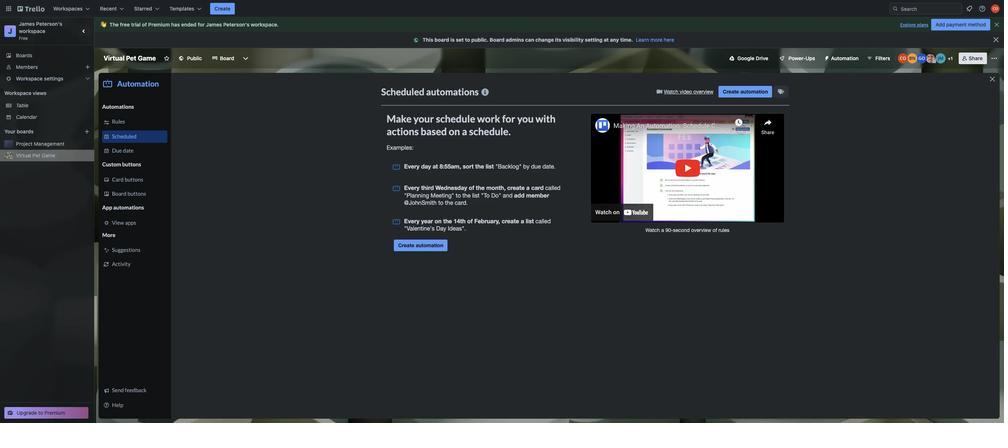Task type: vqa. For each thing, say whether or not it's contained in the screenshot.
0 Notifications icon
yes



Task type: describe. For each thing, give the bounding box(es) containing it.
table link
[[16, 102, 90, 109]]

👋
[[100, 21, 107, 28]]

board link
[[208, 53, 239, 64]]

table
[[16, 102, 28, 108]]

admins
[[506, 37, 524, 43]]

templates button
[[165, 3, 206, 15]]

calendar
[[16, 114, 37, 120]]

time.
[[621, 37, 634, 43]]

members
[[16, 64, 38, 70]]

boards link
[[0, 50, 94, 61]]

workspace navigation collapse icon image
[[79, 26, 89, 36]]

management
[[34, 141, 64, 147]]

your boards with 2 items element
[[4, 127, 73, 136]]

free
[[19, 36, 28, 41]]

share button
[[959, 53, 988, 64]]

method
[[969, 21, 987, 28]]

more
[[651, 37, 663, 43]]

upgrade
[[17, 410, 37, 416]]

this
[[423, 37, 434, 43]]

ups
[[806, 55, 816, 61]]

james peterson's workspace link
[[19, 21, 64, 34]]

0 vertical spatial workspace
[[251, 21, 277, 28]]

james peterson's workspace free
[[19, 21, 64, 41]]

workspaces
[[53, 5, 83, 12]]

board
[[435, 37, 450, 43]]

0 vertical spatial christina overa (christinaovera) image
[[992, 4, 1001, 13]]

trial
[[131, 21, 141, 28]]

drive
[[756, 55, 769, 61]]

peterson's inside james peterson's workspace free
[[36, 21, 62, 27]]

1 horizontal spatial board
[[490, 37, 505, 43]]

add payment method
[[936, 21, 987, 28]]

star or unstar board image
[[164, 55, 170, 61]]

google drive icon image
[[730, 56, 735, 61]]

change
[[536, 37, 554, 43]]

explore plans button
[[901, 21, 929, 29]]

project
[[16, 141, 33, 147]]

explore plans
[[901, 22, 929, 28]]

virtual pet game link
[[16, 152, 90, 159]]

project management link
[[16, 140, 90, 148]]

filters
[[876, 55, 891, 61]]

payment
[[947, 21, 967, 28]]

create button
[[210, 3, 235, 15]]

premium inside banner
[[148, 21, 170, 28]]

show menu image
[[991, 55, 999, 62]]

back to home image
[[17, 3, 45, 15]]

members link
[[0, 61, 94, 73]]

1 horizontal spatial peterson's
[[223, 21, 250, 28]]

sm image
[[413, 37, 423, 44]]

its
[[556, 37, 562, 43]]

👋 the free trial of premium has ended for james peterson's workspace .
[[100, 21, 279, 28]]

google
[[738, 55, 755, 61]]

0 vertical spatial to
[[465, 37, 470, 43]]

workspaces button
[[49, 3, 94, 15]]

pet inside 'text field'
[[126, 54, 136, 62]]

customize views image
[[242, 55, 250, 62]]

automation button
[[822, 53, 864, 64]]

0 notifications image
[[966, 4, 974, 13]]

set
[[456, 37, 464, 43]]

search image
[[893, 6, 899, 12]]

boards
[[16, 52, 32, 58]]

+
[[949, 56, 951, 61]]

is
[[451, 37, 455, 43]]

game inside virtual pet game link
[[42, 152, 55, 158]]

0 horizontal spatial to
[[38, 410, 43, 416]]

boards
[[17, 128, 34, 135]]

learn more here link
[[634, 37, 675, 43]]

0 horizontal spatial board
[[220, 55, 234, 61]]

jeremy miller (jeremymiller198) image
[[936, 53, 946, 63]]

workspace for workspace settings
[[16, 75, 43, 82]]

public.
[[472, 37, 489, 43]]

of
[[142, 21, 147, 28]]

recent
[[100, 5, 117, 12]]

virtual inside "virtual pet game" 'text field'
[[104, 54, 125, 62]]

setting
[[585, 37, 603, 43]]

project management
[[16, 141, 64, 147]]

power-
[[789, 55, 806, 61]]

1
[[951, 56, 954, 61]]

share
[[970, 55, 983, 61]]

virtual inside virtual pet game link
[[16, 152, 31, 158]]

public
[[187, 55, 202, 61]]

0 horizontal spatial christina overa (christinaovera) image
[[899, 53, 909, 63]]

upgrade to premium
[[17, 410, 65, 416]]

learn
[[636, 37, 650, 43]]



Task type: locate. For each thing, give the bounding box(es) containing it.
virtual pet game down free
[[104, 54, 156, 62]]

0 vertical spatial virtual
[[104, 54, 125, 62]]

this board is set to public. board admins can change its visibility setting at any time. learn more here
[[423, 37, 675, 43]]

automation
[[832, 55, 859, 61]]

power-ups
[[789, 55, 816, 61]]

0 horizontal spatial virtual pet game
[[16, 152, 55, 158]]

workspace settings button
[[0, 73, 94, 84]]

pet down the project management
[[32, 152, 40, 158]]

virtual down the the
[[104, 54, 125, 62]]

Search field
[[899, 3, 962, 14]]

1 horizontal spatial game
[[138, 54, 156, 62]]

pet
[[126, 54, 136, 62], [32, 152, 40, 158]]

1 vertical spatial workspace
[[19, 28, 45, 34]]

virtual
[[104, 54, 125, 62], [16, 152, 31, 158]]

ended
[[181, 21, 197, 28]]

0 horizontal spatial james
[[19, 21, 35, 27]]

can
[[526, 37, 535, 43]]

templates
[[170, 5, 194, 12]]

1 horizontal spatial christina overa (christinaovera) image
[[992, 4, 1001, 13]]

virtual pet game inside 'text field'
[[104, 54, 156, 62]]

james peterson (jamespeterson93) image
[[927, 53, 937, 63]]

christina overa (christinaovera) image right open information menu 'image'
[[992, 4, 1001, 13]]

1 horizontal spatial virtual
[[104, 54, 125, 62]]

sm image
[[822, 53, 832, 63]]

banner containing 👋
[[94, 17, 1005, 32]]

game inside "virtual pet game" 'text field'
[[138, 54, 156, 62]]

Board name text field
[[100, 53, 160, 64]]

premium
[[148, 21, 170, 28], [44, 410, 65, 416]]

board right public.
[[490, 37, 505, 43]]

filters button
[[865, 53, 893, 64]]

virtual pet game
[[104, 54, 156, 62], [16, 152, 55, 158]]

0 vertical spatial pet
[[126, 54, 136, 62]]

1 horizontal spatial workspace
[[251, 21, 277, 28]]

starred button
[[130, 3, 164, 15]]

0 vertical spatial workspace
[[16, 75, 43, 82]]

board left customize views icon
[[220, 55, 234, 61]]

google drive
[[738, 55, 769, 61]]

0 horizontal spatial peterson's
[[36, 21, 62, 27]]

0 horizontal spatial virtual
[[16, 152, 31, 158]]

your boards
[[4, 128, 34, 135]]

game down management
[[42, 152, 55, 158]]

to right "set"
[[465, 37, 470, 43]]

1 vertical spatial workspace
[[4, 90, 31, 96]]

google drive button
[[726, 53, 773, 64]]

workspace up "table"
[[4, 90, 31, 96]]

here
[[664, 37, 675, 43]]

0 horizontal spatial premium
[[44, 410, 65, 416]]

settings
[[44, 75, 63, 82]]

peterson's down back to home image
[[36, 21, 62, 27]]

0 vertical spatial virtual pet game
[[104, 54, 156, 62]]

james
[[19, 21, 35, 27], [206, 21, 222, 28]]

.
[[277, 21, 279, 28]]

james inside banner
[[206, 21, 222, 28]]

virtual down the project
[[16, 152, 31, 158]]

1 vertical spatial board
[[220, 55, 234, 61]]

add board image
[[84, 129, 90, 135]]

to
[[465, 37, 470, 43], [38, 410, 43, 416]]

premium inside upgrade to premium link
[[44, 410, 65, 416]]

any
[[611, 37, 619, 43]]

0 horizontal spatial pet
[[32, 152, 40, 158]]

1 horizontal spatial premium
[[148, 21, 170, 28]]

0 vertical spatial game
[[138, 54, 156, 62]]

for
[[198, 21, 205, 28]]

workspace for workspace views
[[4, 90, 31, 96]]

calendar link
[[16, 114, 90, 121]]

workspace
[[251, 21, 277, 28], [19, 28, 45, 34]]

to right upgrade
[[38, 410, 43, 416]]

premium right of
[[148, 21, 170, 28]]

1 horizontal spatial pet
[[126, 54, 136, 62]]

workspace settings
[[16, 75, 63, 82]]

banner
[[94, 17, 1005, 32]]

pet down trial
[[126, 54, 136, 62]]

workspace inside workspace settings dropdown button
[[16, 75, 43, 82]]

christina overa (christinaovera) image
[[992, 4, 1001, 13], [899, 53, 909, 63]]

james up free
[[19, 21, 35, 27]]

this member is an admin of this board. image
[[933, 60, 937, 63]]

1 vertical spatial game
[[42, 152, 55, 158]]

workspace inside james peterson's workspace free
[[19, 28, 45, 34]]

premium right upgrade
[[44, 410, 65, 416]]

james right for
[[206, 21, 222, 28]]

at
[[604, 37, 609, 43]]

1 vertical spatial virtual
[[16, 152, 31, 158]]

0 vertical spatial board
[[490, 37, 505, 43]]

upgrade to premium link
[[4, 407, 88, 419]]

wave image
[[100, 21, 107, 28]]

peterson's
[[36, 21, 62, 27], [223, 21, 250, 28]]

workspace down 'members'
[[16, 75, 43, 82]]

free
[[120, 21, 130, 28]]

plans
[[918, 22, 929, 28]]

christina overa (christinaovera) image left gary orlando (garyorlando) icon
[[899, 53, 909, 63]]

board
[[490, 37, 505, 43], [220, 55, 234, 61]]

recent button
[[96, 3, 128, 15]]

peterson's down create button
[[223, 21, 250, 28]]

views
[[33, 90, 46, 96]]

j
[[8, 27, 12, 35]]

1 horizontal spatial to
[[465, 37, 470, 43]]

gary orlando (garyorlando) image
[[917, 53, 928, 63]]

starred
[[134, 5, 152, 12]]

1 vertical spatial to
[[38, 410, 43, 416]]

your
[[4, 128, 15, 135]]

create
[[215, 5, 231, 12]]

power-ups button
[[775, 53, 820, 64]]

add payment method button
[[932, 19, 991, 30]]

1 vertical spatial christina overa (christinaovera) image
[[899, 53, 909, 63]]

workspace views
[[4, 90, 46, 96]]

visibility
[[563, 37, 584, 43]]

1 vertical spatial premium
[[44, 410, 65, 416]]

j link
[[4, 25, 16, 37]]

add
[[936, 21, 946, 28]]

primary element
[[0, 0, 1005, 17]]

explore
[[901, 22, 917, 28]]

game left "star or unstar board" icon
[[138, 54, 156, 62]]

ben nelson (bennelson96) image
[[908, 53, 918, 63]]

1 vertical spatial virtual pet game
[[16, 152, 55, 158]]

1 horizontal spatial james
[[206, 21, 222, 28]]

the
[[110, 21, 119, 28]]

has
[[171, 21, 180, 28]]

1 vertical spatial pet
[[32, 152, 40, 158]]

0 horizontal spatial workspace
[[19, 28, 45, 34]]

0 vertical spatial premium
[[148, 21, 170, 28]]

+ 1
[[949, 56, 954, 61]]

1 horizontal spatial virtual pet game
[[104, 54, 156, 62]]

public button
[[174, 53, 206, 64]]

game
[[138, 54, 156, 62], [42, 152, 55, 158]]

0 horizontal spatial game
[[42, 152, 55, 158]]

james inside james peterson's workspace free
[[19, 21, 35, 27]]

workspace
[[16, 75, 43, 82], [4, 90, 31, 96]]

open information menu image
[[979, 5, 987, 12]]

virtual pet game down the project management
[[16, 152, 55, 158]]



